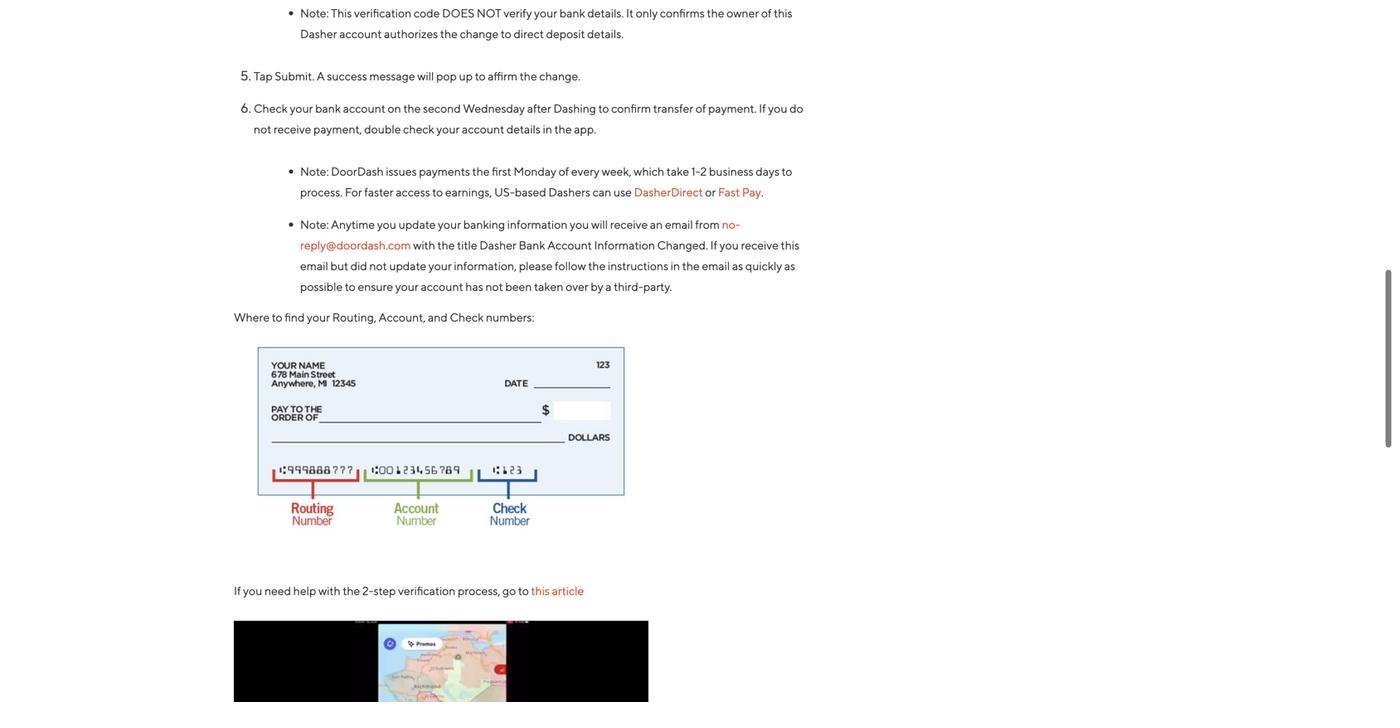 Task type: vqa. For each thing, say whether or not it's contained in the screenshot.
article
yes



Task type: locate. For each thing, give the bounding box(es) containing it.
your up title
[[438, 218, 461, 231]]

to right up
[[475, 69, 486, 83]]

0 vertical spatial if
[[759, 102, 766, 115]]

or
[[705, 185, 716, 199]]

monday
[[514, 165, 557, 178]]

tap submit. a success message will pop up to affirm the change.
[[254, 69, 581, 83]]

dasher down this
[[300, 27, 337, 41]]

account inside 'note: this verification code does not verify your bank details. it only confirms the owner of this dasher account authorizes the change to direct deposit details.'
[[339, 27, 382, 41]]

0 horizontal spatial as
[[732, 259, 743, 273]]

submit.
[[275, 69, 315, 83]]

1 horizontal spatial of
[[696, 102, 706, 115]]

1 horizontal spatial check
[[450, 311, 484, 324]]

1 horizontal spatial in
[[671, 259, 680, 273]]

details. left it at the top
[[588, 6, 624, 20]]

for
[[345, 185, 362, 199]]

you left do
[[769, 102, 788, 115]]

receive
[[274, 122, 311, 136], [610, 218, 648, 231], [741, 238, 779, 252]]

the
[[707, 6, 725, 20], [440, 27, 458, 41], [520, 69, 537, 83], [404, 102, 421, 115], [555, 122, 572, 136], [472, 165, 490, 178], [438, 238, 455, 252], [588, 259, 606, 273], [683, 259, 700, 273], [343, 584, 360, 598]]

note: this verification code does not verify your bank details. it only confirms the owner of this dasher account authorizes the change to direct deposit details.
[[300, 6, 793, 41]]

this
[[774, 6, 793, 20], [781, 238, 800, 252], [531, 584, 550, 598]]

possible
[[300, 280, 343, 294]]

1 vertical spatial receive
[[610, 218, 648, 231]]

0 vertical spatial of
[[761, 6, 772, 20]]

over
[[566, 280, 589, 294]]

will down "can"
[[591, 218, 608, 231]]

by
[[591, 280, 604, 294]]

not inside check your bank account on the second wednesday after dashing to confirm transfer of payment. if you do not receive payment, double check your account details in the app.
[[254, 122, 271, 136]]

2 horizontal spatial not
[[486, 280, 503, 294]]

2 horizontal spatial of
[[761, 6, 772, 20]]

0 horizontal spatial in
[[543, 122, 552, 136]]

email up changed. at the top of the page
[[665, 218, 693, 231]]

double
[[364, 122, 401, 136]]

1 vertical spatial note:
[[300, 165, 329, 178]]

your up direct at left
[[534, 6, 558, 20]]

anytime
[[331, 218, 375, 231]]

of right owner in the right top of the page
[[761, 6, 772, 20]]

2 vertical spatial receive
[[741, 238, 779, 252]]

days
[[756, 165, 780, 178]]

with right help
[[319, 584, 341, 598]]

week,
[[602, 165, 632, 178]]

the right the on at top
[[404, 102, 421, 115]]

need
[[265, 584, 291, 598]]

1 vertical spatial update
[[389, 259, 426, 273]]

1 vertical spatial user-added image image
[[234, 621, 649, 703]]

1 vertical spatial verification
[[398, 584, 456, 598]]

1 vertical spatial with
[[319, 584, 341, 598]]

check
[[254, 102, 288, 115], [450, 311, 484, 324]]

2 vertical spatial not
[[486, 280, 503, 294]]

authorizes
[[384, 27, 438, 41]]

article
[[552, 584, 584, 598]]

0 horizontal spatial check
[[254, 102, 288, 115]]

2 note: from the top
[[300, 165, 329, 178]]

success
[[327, 69, 367, 83]]

1 horizontal spatial bank
[[560, 6, 585, 20]]

0 vertical spatial verification
[[354, 6, 412, 20]]

in inside check your bank account on the second wednesday after dashing to confirm transfer of payment. if you do not receive payment, double check your account details in the app.
[[543, 122, 552, 136]]

if
[[759, 102, 766, 115], [711, 238, 718, 252], [234, 584, 241, 598]]

2 horizontal spatial receive
[[741, 238, 779, 252]]

verification right the step
[[398, 584, 456, 598]]

0 horizontal spatial dasher
[[300, 27, 337, 41]]

not right has
[[486, 280, 503, 294]]

note: up process.
[[300, 165, 329, 178]]

1 vertical spatial dasher
[[480, 238, 517, 252]]

you up 'account'
[[570, 218, 589, 231]]

with left title
[[413, 238, 435, 252]]

issues
[[386, 165, 417, 178]]

dasher up information,
[[480, 238, 517, 252]]

0 vertical spatial note:
[[300, 6, 329, 20]]

the left the first
[[472, 165, 490, 178]]

bank up deposit
[[560, 6, 585, 20]]

note: down process.
[[300, 218, 329, 231]]

find
[[285, 311, 305, 324]]

3 note: from the top
[[300, 218, 329, 231]]

bank up payment,
[[315, 102, 341, 115]]

if down from
[[711, 238, 718, 252]]

2 vertical spatial note:
[[300, 218, 329, 231]]

as
[[732, 259, 743, 273], [785, 259, 796, 273]]

in down changed. at the top of the page
[[671, 259, 680, 273]]

doordash
[[331, 165, 384, 178]]

and
[[428, 311, 448, 324]]

user-added image image
[[234, 328, 649, 550], [234, 621, 649, 703]]

step
[[374, 584, 396, 598]]

this up quickly
[[781, 238, 800, 252]]

0 horizontal spatial not
[[254, 122, 271, 136]]

2-
[[362, 584, 374, 598]]

to down did
[[345, 280, 356, 294]]

to left direct at left
[[501, 27, 512, 41]]

to left find
[[272, 311, 283, 324]]

an
[[650, 218, 663, 231]]

2 details. from the top
[[587, 27, 624, 41]]

earnings,
[[445, 185, 492, 199]]

the down changed. at the top of the page
[[683, 259, 700, 273]]

dasherdirect link
[[634, 185, 703, 199]]

this inside with the title dasher bank account information changed. if you receive this email but did not update your information, please follow the instructions in the email as quickly as possible to ensure your account has not been taken over by a third-party.
[[781, 238, 800, 252]]

direct
[[514, 27, 544, 41]]

1 vertical spatial check
[[450, 311, 484, 324]]

title
[[457, 238, 478, 252]]

to left confirm
[[599, 102, 609, 115]]

0 vertical spatial this
[[774, 6, 793, 20]]

note: inside note: doordash issues payments the first monday of every week, which take 1-2 business days to process. for faster access to earnings, us-based dashers can use
[[300, 165, 329, 178]]

this left the article
[[531, 584, 550, 598]]

your inside 'note: this verification code does not verify your bank details. it only confirms the owner of this dasher account authorizes the change to direct deposit details.'
[[534, 6, 558, 20]]

to
[[501, 27, 512, 41], [475, 69, 486, 83], [599, 102, 609, 115], [782, 165, 793, 178], [433, 185, 443, 199], [345, 280, 356, 294], [272, 311, 283, 324], [518, 584, 529, 598]]

email up possible
[[300, 259, 328, 273]]

where to find your routing, account, and check numbers:
[[234, 311, 535, 324]]

0 vertical spatial check
[[254, 102, 288, 115]]

the down does
[[440, 27, 458, 41]]

0 horizontal spatial with
[[319, 584, 341, 598]]

party.
[[644, 280, 672, 294]]

not right did
[[370, 259, 387, 273]]

email down changed. at the top of the page
[[702, 259, 730, 273]]

update up 'ensure'
[[389, 259, 426, 273]]

check down tap
[[254, 102, 288, 115]]

payments
[[419, 165, 470, 178]]

1 vertical spatial this
[[781, 238, 800, 252]]

follow
[[555, 259, 586, 273]]

1 note: from the top
[[300, 6, 329, 20]]

receive left payment,
[[274, 122, 311, 136]]

1 vertical spatial if
[[711, 238, 718, 252]]

did
[[351, 259, 367, 273]]

of
[[761, 6, 772, 20], [696, 102, 706, 115], [559, 165, 569, 178]]

bank
[[560, 6, 585, 20], [315, 102, 341, 115]]

2 horizontal spatial email
[[702, 259, 730, 273]]

note: for note: doordash issues payments the first monday of every week, which take 1-2 business days to process. for faster access to earnings, us-based dashers can use
[[300, 165, 329, 178]]

business
[[709, 165, 754, 178]]

check
[[403, 122, 434, 136]]

your up account,
[[396, 280, 419, 294]]

1 horizontal spatial as
[[785, 259, 796, 273]]

note: for note: anytime you update your banking information you will receive an email from
[[300, 218, 329, 231]]

your left information,
[[429, 259, 452, 273]]

as left quickly
[[732, 259, 743, 273]]

where
[[234, 311, 270, 324]]

note: left this
[[300, 6, 329, 20]]

verification up authorizes
[[354, 6, 412, 20]]

pop
[[436, 69, 457, 83]]

to right go
[[518, 584, 529, 598]]

you inside with the title dasher bank account information changed. if you receive this email but did not update your information, please follow the instructions in the email as quickly as possible to ensure your account has not been taken over by a third-party.
[[720, 238, 739, 252]]

this right owner in the right top of the page
[[774, 6, 793, 20]]

of right transfer
[[696, 102, 706, 115]]

in down after
[[543, 122, 552, 136]]

1 horizontal spatial with
[[413, 238, 435, 252]]

1 horizontal spatial dasher
[[480, 238, 517, 252]]

0 vertical spatial with
[[413, 238, 435, 252]]

details. right deposit
[[587, 27, 624, 41]]

2 vertical spatial if
[[234, 584, 241, 598]]

your
[[534, 6, 558, 20], [290, 102, 313, 115], [437, 122, 460, 136], [438, 218, 461, 231], [429, 259, 452, 273], [396, 280, 419, 294], [307, 311, 330, 324]]

1 horizontal spatial will
[[591, 218, 608, 231]]

not down tap
[[254, 122, 271, 136]]

1 vertical spatial will
[[591, 218, 608, 231]]

access
[[396, 185, 430, 199]]

note: inside 'note: this verification code does not verify your bank details. it only confirms the owner of this dasher account authorizes the change to direct deposit details.'
[[300, 6, 329, 20]]

but
[[331, 259, 348, 273]]

account
[[339, 27, 382, 41], [343, 102, 386, 115], [462, 122, 505, 136], [421, 280, 463, 294]]

process,
[[458, 584, 501, 598]]

0 horizontal spatial receive
[[274, 122, 311, 136]]

the left the 2-
[[343, 584, 360, 598]]

receive up the information
[[610, 218, 648, 231]]

will left pop
[[417, 69, 434, 83]]

1 details. from the top
[[588, 6, 624, 20]]

1 vertical spatial of
[[696, 102, 706, 115]]

1 vertical spatial details.
[[587, 27, 624, 41]]

0 vertical spatial dasher
[[300, 27, 337, 41]]

you inside check your bank account on the second wednesday after dashing to confirm transfer of payment. if you do not receive payment, double check your account details in the app.
[[769, 102, 788, 115]]

you down no-
[[720, 238, 739, 252]]

0 horizontal spatial bank
[[315, 102, 341, 115]]

code
[[414, 6, 440, 20]]

note:
[[300, 6, 329, 20], [300, 165, 329, 178], [300, 218, 329, 231]]

check right and
[[450, 311, 484, 324]]

receive up quickly
[[741, 238, 779, 252]]

in inside with the title dasher bank account information changed. if you receive this email but did not update your information, please follow the instructions in the email as quickly as possible to ensure your account has not been taken over by a third-party.
[[671, 259, 680, 273]]

dashing
[[554, 102, 596, 115]]

0 horizontal spatial if
[[234, 584, 241, 598]]

0 vertical spatial user-added image image
[[234, 328, 649, 550]]

0 horizontal spatial of
[[559, 165, 569, 178]]

information
[[594, 238, 655, 252]]

deposit
[[546, 27, 585, 41]]

as right quickly
[[785, 259, 796, 273]]

1 horizontal spatial if
[[711, 238, 718, 252]]

2 horizontal spatial if
[[759, 102, 766, 115]]

0 vertical spatial in
[[543, 122, 552, 136]]

account down this
[[339, 27, 382, 41]]

account up and
[[421, 280, 463, 294]]

verification
[[354, 6, 412, 20], [398, 584, 456, 598]]

update
[[399, 218, 436, 231], [389, 259, 426, 273]]

owner
[[727, 6, 759, 20]]

the left the app. at the top of page
[[555, 122, 572, 136]]

fast pay link
[[718, 185, 761, 199]]

0 vertical spatial update
[[399, 218, 436, 231]]

1 vertical spatial in
[[671, 259, 680, 273]]

details.
[[588, 6, 624, 20], [587, 27, 624, 41]]

of up dashers
[[559, 165, 569, 178]]

2 vertical spatial of
[[559, 165, 569, 178]]

0 vertical spatial bank
[[560, 6, 585, 20]]

update down access
[[399, 218, 436, 231]]

1 horizontal spatial email
[[665, 218, 693, 231]]

do
[[790, 102, 804, 115]]

0 vertical spatial receive
[[274, 122, 311, 136]]

0 horizontal spatial email
[[300, 259, 328, 273]]

0 vertical spatial details.
[[588, 6, 624, 20]]

1 vertical spatial not
[[370, 259, 387, 273]]

1 vertical spatial bank
[[315, 102, 341, 115]]

your right find
[[307, 311, 330, 324]]

you
[[769, 102, 788, 115], [377, 218, 397, 231], [570, 218, 589, 231], [720, 238, 739, 252], [243, 584, 262, 598]]

will
[[417, 69, 434, 83], [591, 218, 608, 231]]

note: doordash issues payments the first monday of every week, which take 1-2 business days to process. for faster access to earnings, us-based dashers can use
[[300, 165, 793, 199]]

tap
[[254, 69, 273, 83]]

if left need
[[234, 584, 241, 598]]

the left owner in the right top of the page
[[707, 6, 725, 20]]

0 vertical spatial will
[[417, 69, 434, 83]]

if right payment.
[[759, 102, 766, 115]]

information,
[[454, 259, 517, 273]]

0 vertical spatial not
[[254, 122, 271, 136]]

based
[[515, 185, 546, 199]]



Task type: describe. For each thing, give the bounding box(es) containing it.
the inside note: doordash issues payments the first monday of every week, which take 1-2 business days to process. for faster access to earnings, us-based dashers can use
[[472, 165, 490, 178]]

the right affirm
[[520, 69, 537, 83]]

transfer
[[654, 102, 694, 115]]

to down payments
[[433, 185, 443, 199]]

bank
[[519, 238, 545, 252]]

taken
[[534, 280, 564, 294]]

routing,
[[332, 311, 377, 324]]

of inside note: doordash issues payments the first monday of every week, which take 1-2 business days to process. for faster access to earnings, us-based dashers can use
[[559, 165, 569, 178]]

bank inside check your bank account on the second wednesday after dashing to confirm transfer of payment. if you do not receive payment, double check your account details in the app.
[[315, 102, 341, 115]]

account inside with the title dasher bank account information changed. if you receive this email but did not update your information, please follow the instructions in the email as quickly as possible to ensure your account has not been taken over by a third-party.
[[421, 280, 463, 294]]

details
[[507, 122, 541, 136]]

to right days
[[782, 165, 793, 178]]

can
[[593, 185, 612, 199]]

not
[[477, 6, 502, 20]]

a
[[317, 69, 325, 83]]

if inside with the title dasher bank account information changed. if you receive this email but did not update your information, please follow the instructions in the email as quickly as possible to ensure your account has not been taken over by a third-party.
[[711, 238, 718, 252]]

2 vertical spatial this
[[531, 584, 550, 598]]

of inside 'note: this verification code does not verify your bank details. it only confirms the owner of this dasher account authorizes the change to direct deposit details.'
[[761, 6, 772, 20]]

changed.
[[658, 238, 708, 252]]

which take 1-
[[634, 165, 701, 178]]

payment,
[[314, 122, 362, 136]]

your down second at left
[[437, 122, 460, 136]]

has
[[466, 280, 483, 294]]

affirm
[[488, 69, 518, 83]]

with the title dasher bank account information changed. if you receive this email but did not update your information, please follow the instructions in the email as quickly as possible to ensure your account has not been taken over by a third-party.
[[300, 238, 800, 294]]

bank inside 'note: this verification code does not verify your bank details. it only confirms the owner of this dasher account authorizes the change to direct deposit details.'
[[560, 6, 585, 20]]

1 horizontal spatial receive
[[610, 218, 648, 231]]

verify
[[504, 6, 532, 20]]

verification inside 'note: this verification code does not verify your bank details. it only confirms the owner of this dasher account authorizes the change to direct deposit details.'
[[354, 6, 412, 20]]

.
[[761, 185, 764, 199]]

help
[[293, 584, 316, 598]]

this
[[331, 6, 352, 20]]

note: anytime you update your banking information you will receive an email from
[[300, 218, 722, 231]]

instructions
[[608, 259, 669, 273]]

check inside check your bank account on the second wednesday after dashing to confirm transfer of payment. if you do not receive payment, double check your account details in the app.
[[254, 102, 288, 115]]

quickly
[[746, 259, 782, 273]]

third-
[[614, 280, 644, 294]]

account down wednesday
[[462, 122, 505, 136]]

fast
[[718, 185, 740, 199]]

2 user-added image image from the top
[[234, 621, 649, 703]]

account,
[[379, 311, 426, 324]]

this article link
[[531, 584, 584, 598]]

no- reply@doordash.com link
[[300, 218, 741, 252]]

receive inside with the title dasher bank account information changed. if you receive this email but did not update your information, please follow the instructions in the email as quickly as possible to ensure your account has not been taken over by a third-party.
[[741, 238, 779, 252]]

of inside check your bank account on the second wednesday after dashing to confirm transfer of payment. if you do not receive payment, double check your account details in the app.
[[696, 102, 706, 115]]

use
[[614, 185, 632, 199]]

reply@doordash.com
[[300, 238, 411, 252]]

you left need
[[243, 584, 262, 598]]

to inside 'note: this verification code does not verify your bank details. it only confirms the owner of this dasher account authorizes the change to direct deposit details.'
[[501, 27, 512, 41]]

dashers
[[549, 185, 591, 199]]

been
[[506, 280, 532, 294]]

with inside with the title dasher bank account information changed. if you receive this email but did not update your information, please follow the instructions in the email as quickly as possible to ensure your account has not been taken over by a third-party.
[[413, 238, 435, 252]]

2 as from the left
[[785, 259, 796, 273]]

your down submit.
[[290, 102, 313, 115]]

message
[[370, 69, 415, 83]]

1 horizontal spatial not
[[370, 259, 387, 273]]

first
[[492, 165, 512, 178]]

1 user-added image image from the top
[[234, 328, 649, 550]]

app.
[[574, 122, 597, 136]]

dasher inside 'note: this verification code does not verify your bank details. it only confirms the owner of this dasher account authorizes the change to direct deposit details.'
[[300, 27, 337, 41]]

it
[[626, 6, 634, 20]]

to inside with the title dasher bank account information changed. if you receive this email but did not update your information, please follow the instructions in the email as quickly as possible to ensure your account has not been taken over by a third-party.
[[345, 280, 356, 294]]

confirm
[[611, 102, 651, 115]]

banking
[[463, 218, 505, 231]]

change.
[[540, 69, 581, 83]]

does
[[442, 6, 475, 20]]

the left title
[[438, 238, 455, 252]]

the up by
[[588, 259, 606, 273]]

update inside with the title dasher bank account information changed. if you receive this email but did not update your information, please follow the instructions in the email as quickly as possible to ensure your account has not been taken over by a third-party.
[[389, 259, 426, 273]]

2
[[701, 165, 707, 178]]

dasherdirect
[[634, 185, 703, 199]]

dasherdirect or fast pay .
[[634, 185, 764, 199]]

from
[[696, 218, 720, 231]]

ensure
[[358, 280, 393, 294]]

numbers:
[[486, 311, 535, 324]]

on
[[388, 102, 401, 115]]

account
[[548, 238, 592, 252]]

go
[[503, 584, 516, 598]]

us-
[[494, 185, 515, 199]]

only
[[636, 6, 658, 20]]

after
[[527, 102, 552, 115]]

no-
[[722, 218, 741, 231]]

you down faster
[[377, 218, 397, 231]]

0 horizontal spatial will
[[417, 69, 434, 83]]

if inside check your bank account on the second wednesday after dashing to confirm transfer of payment. if you do not receive payment, double check your account details in the app.
[[759, 102, 766, 115]]

dasher inside with the title dasher bank account information changed. if you receive this email but did not update your information, please follow the instructions in the email as quickly as possible to ensure your account has not been taken over by a third-party.
[[480, 238, 517, 252]]

change
[[460, 27, 499, 41]]

account up double
[[343, 102, 386, 115]]

payment.
[[709, 102, 757, 115]]

1 as from the left
[[732, 259, 743, 273]]

information
[[507, 218, 568, 231]]

up
[[459, 69, 473, 83]]

every
[[571, 165, 600, 178]]

check your bank account on the second wednesday after dashing to confirm transfer of payment. if you do not receive payment, double check your account details in the app.
[[254, 102, 804, 136]]

no- reply@doordash.com
[[300, 218, 741, 252]]

second
[[423, 102, 461, 115]]

wednesday
[[463, 102, 525, 115]]

confirms
[[660, 6, 705, 20]]

receive inside check your bank account on the second wednesday after dashing to confirm transfer of payment. if you do not receive payment, double check your account details in the app.
[[274, 122, 311, 136]]

this inside 'note: this verification code does not verify your bank details. it only confirms the owner of this dasher account authorizes the change to direct deposit details.'
[[774, 6, 793, 20]]

to inside check your bank account on the second wednesday after dashing to confirm transfer of payment. if you do not receive payment, double check your account details in the app.
[[599, 102, 609, 115]]

note: for note: this verification code does not verify your bank details. it only confirms the owner of this dasher account authorizes the change to direct deposit details.
[[300, 6, 329, 20]]

if you need help with the 2-step verification process, go to this article
[[234, 584, 584, 598]]



